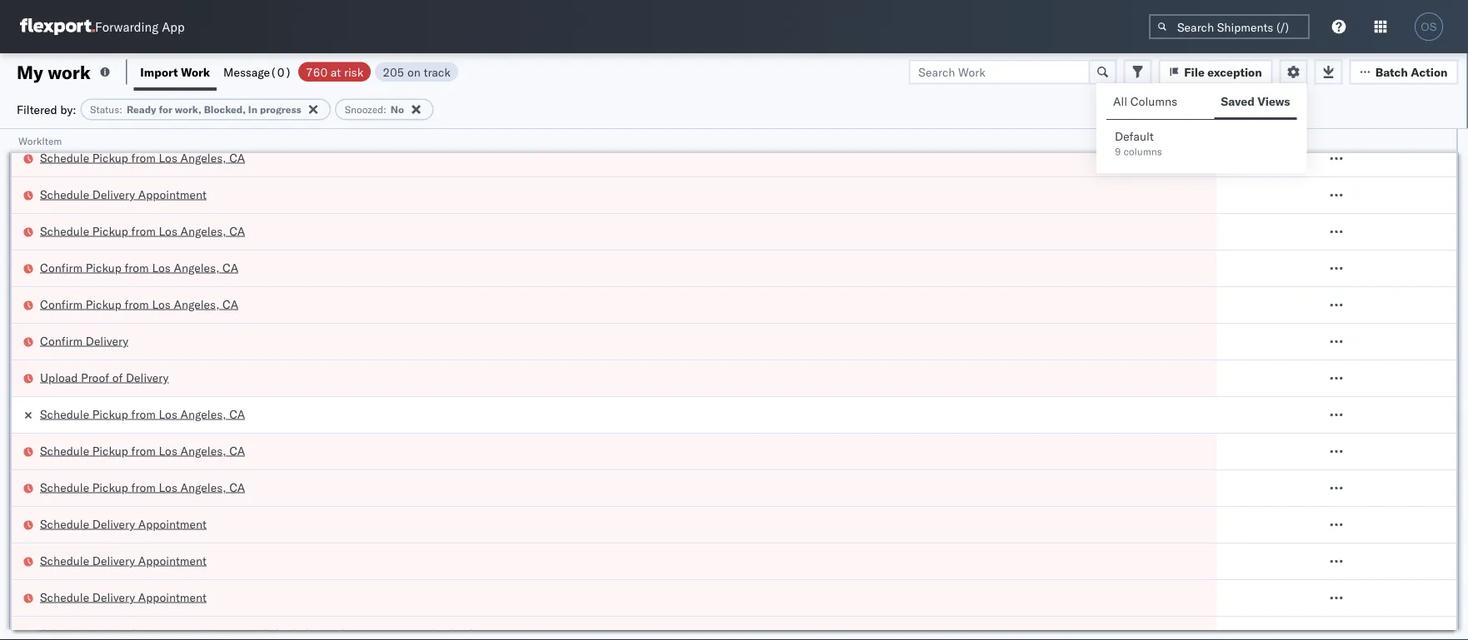 Task type: describe. For each thing, give the bounding box(es) containing it.
snoozed
[[345, 103, 383, 116]]

760 at risk
[[306, 65, 364, 79]]

3 schedule delivery appointment from the top
[[40, 554, 207, 568]]

forwarding app link
[[20, 18, 185, 35]]

delivery inside "link"
[[126, 370, 169, 385]]

9
[[1115, 145, 1121, 158]]

1 schedule from the top
[[40, 150, 89, 165]]

from for second schedule pickup from los angeles, ca link from the bottom of the page
[[131, 444, 156, 458]]

forwarding app
[[95, 19, 185, 35]]

9 schedule from the top
[[40, 590, 89, 605]]

schedule delivery appointment link for 4th "schedule delivery appointment" button from the top
[[40, 590, 207, 606]]

los for 5th schedule pickup from los angeles, ca link from the bottom of the page
[[159, 150, 177, 165]]

upload for upload proof of delivery
[[40, 370, 78, 385]]

default 9 columns
[[1115, 129, 1162, 158]]

2 schedule pickup from los angeles, ca button from the top
[[40, 223, 245, 241]]

confirm delivery
[[40, 334, 128, 348]]

upload proof of delivery
[[40, 370, 169, 385]]

3 schedule pickup from los angeles, ca button from the top
[[40, 443, 245, 461]]

columns
[[1124, 145, 1162, 158]]

default
[[1115, 129, 1154, 144]]

workitem
[[18, 135, 62, 147]]

ca for 1st schedule pickup from los angeles, ca link from the bottom
[[229, 480, 245, 495]]

schedule delivery appointment link for first "schedule delivery appointment" button
[[40, 186, 207, 203]]

ready
[[127, 103, 156, 116]]

schedule delivery appointment link for 2nd "schedule delivery appointment" button from the top of the page
[[40, 516, 207, 533]]

workitem button
[[10, 131, 1200, 147]]

4 schedule from the top
[[40, 407, 89, 422]]

angeles, for second schedule pickup from los angeles, ca link
[[180, 224, 226, 238]]

los for 3rd schedule pickup from los angeles, ca link from the top of the page
[[159, 407, 177, 422]]

upload proof of delivery button
[[40, 370, 169, 388]]

angeles, for 1st schedule pickup from los angeles, ca link from the bottom
[[180, 480, 226, 495]]

schedule pickup from los angeles, ca for 1st schedule pickup from los angeles, ca link from the bottom
[[40, 480, 245, 495]]

upload customs clearance documents link
[[40, 113, 247, 130]]

app
[[162, 19, 185, 35]]

Search Work text field
[[909, 60, 1090, 85]]

4 appointment from the top
[[138, 590, 207, 605]]

angeles, for 5th schedule pickup from los angeles, ca link from the bottom of the page
[[180, 150, 226, 165]]

filtered
[[17, 102, 57, 117]]

snoozed : no
[[345, 103, 404, 116]]

760
[[306, 65, 328, 79]]

2 schedule pickup from los angeles, ca link from the top
[[40, 223, 245, 240]]

1 confirm pickup from los angeles, ca button from the top
[[40, 260, 238, 278]]

of
[[112, 370, 123, 385]]

work
[[48, 60, 91, 83]]

8 schedule from the top
[[40, 554, 89, 568]]

2 schedule delivery appointment from the top
[[40, 517, 207, 532]]

message
[[223, 65, 270, 79]]

message (0)
[[223, 65, 292, 79]]

3 schedule from the top
[[40, 224, 89, 238]]

ca for 3rd schedule pickup from los angeles, ca link from the top of the page
[[229, 407, 245, 422]]

schedule delivery appointment link for third "schedule delivery appointment" button from the top of the page
[[40, 553, 207, 570]]

ca for second schedule pickup from los angeles, ca link
[[229, 224, 245, 238]]

: for snoozed
[[383, 103, 387, 116]]

status : ready for work, blocked, in progress
[[90, 103, 301, 116]]

progress
[[260, 103, 301, 116]]

batch action button
[[1350, 60, 1459, 85]]

1 appointment from the top
[[138, 187, 207, 202]]

pickup for 1st schedule pickup from los angeles, ca link from the bottom
[[92, 480, 128, 495]]

upload customs clearance documents
[[40, 114, 247, 128]]

schedule pickup from los angeles, ca for second schedule pickup from los angeles, ca link
[[40, 224, 245, 238]]

confirm pickup from los angeles, ca link for second confirm pickup from los angeles, ca "button" from the bottom
[[40, 260, 238, 276]]

batch action
[[1376, 65, 1448, 79]]

os
[[1421, 20, 1437, 33]]

los for second schedule pickup from los angeles, ca link from the bottom of the page
[[159, 444, 177, 458]]

risk
[[344, 65, 364, 79]]

columns
[[1131, 94, 1178, 109]]

from for 5th schedule pickup from los angeles, ca link from the bottom of the page
[[131, 150, 156, 165]]

2 schedule delivery appointment button from the top
[[40, 516, 207, 535]]

confirm pickup from los angeles, ca link for first confirm pickup from los angeles, ca "button" from the bottom
[[40, 296, 238, 313]]

track
[[424, 65, 451, 79]]

confirm delivery link
[[40, 333, 128, 350]]

customs
[[81, 114, 128, 128]]

all
[[1113, 94, 1128, 109]]

1 confirm pickup from los angeles, ca from the top
[[40, 260, 238, 275]]

for
[[159, 103, 172, 116]]

from for second schedule pickup from los angeles, ca link
[[131, 224, 156, 238]]

no
[[391, 103, 404, 116]]

blocked,
[[204, 103, 246, 116]]

1 schedule delivery appointment button from the top
[[40, 186, 207, 205]]

upload customs clearance documents button
[[40, 113, 247, 131]]

angeles, for 3rd schedule pickup from los angeles, ca link from the top of the page
[[180, 407, 226, 422]]

file
[[1184, 65, 1205, 79]]



Task type: vqa. For each thing, say whether or not it's contained in the screenshot.
topmost the "Screenshot"
no



Task type: locate. For each thing, give the bounding box(es) containing it.
0 vertical spatial confirm pickup from los angeles, ca
[[40, 260, 238, 275]]

schedule delivery appointment button
[[40, 186, 207, 205], [40, 516, 207, 535], [40, 553, 207, 571], [40, 590, 207, 608]]

205 on track
[[383, 65, 451, 79]]

schedule pickup from los angeles, ca link
[[40, 150, 245, 166], [40, 223, 245, 240], [40, 406, 245, 423], [40, 443, 245, 460], [40, 480, 245, 496]]

angeles, for second schedule pickup from los angeles, ca link from the bottom of the page
[[180, 444, 226, 458]]

: left no
[[383, 103, 387, 116]]

forwarding
[[95, 19, 159, 35]]

work
[[181, 65, 210, 79]]

angeles,
[[180, 150, 226, 165], [180, 224, 226, 238], [174, 260, 220, 275], [174, 297, 220, 312], [180, 407, 226, 422], [180, 444, 226, 458], [180, 480, 226, 495]]

4 schedule pickup from los angeles, ca link from the top
[[40, 443, 245, 460]]

0 vertical spatial confirm pickup from los angeles, ca button
[[40, 260, 238, 278]]

1 horizontal spatial :
[[383, 103, 387, 116]]

action
[[1411, 65, 1448, 79]]

4 schedule pickup from los angeles, ca from the top
[[40, 444, 245, 458]]

clearance
[[131, 114, 184, 128]]

confirm pickup from los angeles, ca
[[40, 260, 238, 275], [40, 297, 238, 312]]

from
[[131, 150, 156, 165], [131, 224, 156, 238], [125, 260, 149, 275], [125, 297, 149, 312], [131, 407, 156, 422], [131, 444, 156, 458], [131, 480, 156, 495]]

upload for upload customs clearance documents
[[40, 114, 78, 128]]

delivery inside "button"
[[86, 334, 128, 348]]

file exception button
[[1159, 60, 1273, 85], [1159, 60, 1273, 85]]

file exception
[[1184, 65, 1262, 79]]

1 resize handle column header from the left
[[1197, 129, 1217, 641]]

2 schedule delivery appointment link from the top
[[40, 516, 207, 533]]

2 upload from the top
[[40, 370, 78, 385]]

3 schedule delivery appointment button from the top
[[40, 553, 207, 571]]

views
[[1258, 94, 1290, 109]]

schedule
[[40, 150, 89, 165], [40, 187, 89, 202], [40, 224, 89, 238], [40, 407, 89, 422], [40, 444, 89, 458], [40, 480, 89, 495], [40, 517, 89, 532], [40, 554, 89, 568], [40, 590, 89, 605]]

saved views
[[1221, 94, 1290, 109]]

os button
[[1410, 7, 1448, 46]]

work,
[[175, 103, 201, 116]]

1 horizontal spatial resize handle column header
[[1437, 129, 1457, 641]]

schedule pickup from los angeles, ca
[[40, 150, 245, 165], [40, 224, 245, 238], [40, 407, 245, 422], [40, 444, 245, 458], [40, 480, 245, 495]]

confirm pickup from los angeles, ca button
[[40, 260, 238, 278], [40, 296, 238, 315]]

pickup for second schedule pickup from los angeles, ca link
[[92, 224, 128, 238]]

los for 1st schedule pickup from los angeles, ca link from the bottom
[[159, 480, 177, 495]]

import work button
[[134, 53, 217, 91]]

1 vertical spatial confirm pickup from los angeles, ca
[[40, 297, 238, 312]]

resize handle column header
[[1197, 129, 1217, 641], [1437, 129, 1457, 641]]

flexport. image
[[20, 18, 95, 35]]

1 schedule pickup from los angeles, ca from the top
[[40, 150, 245, 165]]

: left the ready
[[119, 103, 122, 116]]

1 schedule delivery appointment from the top
[[40, 187, 207, 202]]

2 confirm pickup from los angeles, ca button from the top
[[40, 296, 238, 315]]

schedule pickup from los angeles, ca for 3rd schedule pickup from los angeles, ca link from the top of the page
[[40, 407, 245, 422]]

schedule pickup from los angeles, ca button
[[40, 150, 245, 168], [40, 223, 245, 241], [40, 443, 245, 461], [40, 480, 245, 498]]

upload
[[40, 114, 78, 128], [40, 370, 78, 385]]

confirm pickup from los angeles, ca link
[[40, 260, 238, 276], [40, 296, 238, 313]]

pickup for second schedule pickup from los angeles, ca link from the bottom of the page
[[92, 444, 128, 458]]

confirm delivery button
[[40, 333, 128, 351]]

2 schedule from the top
[[40, 187, 89, 202]]

pickup for 5th schedule pickup from los angeles, ca link from the bottom of the page
[[92, 150, 128, 165]]

: for status
[[119, 103, 122, 116]]

1 upload from the top
[[40, 114, 78, 128]]

3 schedule pickup from los angeles, ca from the top
[[40, 407, 245, 422]]

filtered by:
[[17, 102, 76, 117]]

7 schedule from the top
[[40, 517, 89, 532]]

import
[[140, 65, 178, 79]]

2 confirm pickup from los angeles, ca link from the top
[[40, 296, 238, 313]]

upload up workitem
[[40, 114, 78, 128]]

from for 3rd schedule pickup from los angeles, ca link from the top of the page
[[131, 407, 156, 422]]

confirm inside "button"
[[40, 334, 83, 348]]

upload left proof
[[40, 370, 78, 385]]

all columns
[[1113, 94, 1178, 109]]

in
[[248, 103, 257, 116]]

3 confirm from the top
[[40, 334, 83, 348]]

1 vertical spatial confirm pickup from los angeles, ca link
[[40, 296, 238, 313]]

on
[[407, 65, 421, 79]]

schedule delivery appointment link
[[40, 186, 207, 203], [40, 516, 207, 533], [40, 553, 207, 570], [40, 590, 207, 606]]

schedule pickup from los angeles, ca for 5th schedule pickup from los angeles, ca link from the bottom of the page
[[40, 150, 245, 165]]

4 schedule pickup from los angeles, ca button from the top
[[40, 480, 245, 498]]

2 resize handle column header from the left
[[1437, 129, 1457, 641]]

3 schedule delivery appointment link from the top
[[40, 553, 207, 570]]

saved views button
[[1215, 87, 1297, 119]]

my work
[[17, 60, 91, 83]]

upload inside "link"
[[40, 370, 78, 385]]

(0)
[[270, 65, 292, 79]]

2 : from the left
[[383, 103, 387, 116]]

all columns button
[[1107, 87, 1188, 119]]

los for second schedule pickup from los angeles, ca link
[[159, 224, 177, 238]]

pickup
[[92, 150, 128, 165], [92, 224, 128, 238], [86, 260, 122, 275], [86, 297, 122, 312], [92, 407, 128, 422], [92, 444, 128, 458], [92, 480, 128, 495]]

0 horizontal spatial :
[[119, 103, 122, 116]]

1 vertical spatial confirm pickup from los angeles, ca button
[[40, 296, 238, 315]]

import work
[[140, 65, 210, 79]]

1 confirm from the top
[[40, 260, 83, 275]]

saved
[[1221, 94, 1255, 109]]

5 schedule pickup from los angeles, ca from the top
[[40, 480, 245, 495]]

1 vertical spatial upload
[[40, 370, 78, 385]]

3 appointment from the top
[[138, 554, 207, 568]]

pickup for 3rd schedule pickup from los angeles, ca link from the top of the page
[[92, 407, 128, 422]]

schedule pickup from los angeles, ca for second schedule pickup from los angeles, ca link from the bottom of the page
[[40, 444, 245, 458]]

2 vertical spatial confirm
[[40, 334, 83, 348]]

schedule delivery appointment
[[40, 187, 207, 202], [40, 517, 207, 532], [40, 554, 207, 568], [40, 590, 207, 605]]

:
[[119, 103, 122, 116], [383, 103, 387, 116]]

0 horizontal spatial resize handle column header
[[1197, 129, 1217, 641]]

2 confirm pickup from los angeles, ca from the top
[[40, 297, 238, 312]]

0 vertical spatial upload
[[40, 114, 78, 128]]

3 schedule pickup from los angeles, ca link from the top
[[40, 406, 245, 423]]

1 : from the left
[[119, 103, 122, 116]]

1 schedule pickup from los angeles, ca link from the top
[[40, 150, 245, 166]]

upload proof of delivery link
[[40, 370, 169, 386]]

delivery
[[92, 187, 135, 202], [86, 334, 128, 348], [126, 370, 169, 385], [92, 517, 135, 532], [92, 554, 135, 568], [92, 590, 135, 605]]

by:
[[60, 102, 76, 117]]

documents
[[187, 114, 247, 128]]

2 confirm from the top
[[40, 297, 83, 312]]

5 schedule from the top
[[40, 444, 89, 458]]

proof
[[81, 370, 109, 385]]

at
[[331, 65, 341, 79]]

los
[[159, 150, 177, 165], [159, 224, 177, 238], [152, 260, 171, 275], [152, 297, 171, 312], [159, 407, 177, 422], [159, 444, 177, 458], [159, 480, 177, 495]]

5 schedule pickup from los angeles, ca link from the top
[[40, 480, 245, 496]]

0 vertical spatial confirm pickup from los angeles, ca link
[[40, 260, 238, 276]]

0 vertical spatial confirm
[[40, 260, 83, 275]]

1 confirm pickup from los angeles, ca link from the top
[[40, 260, 238, 276]]

1 schedule pickup from los angeles, ca button from the top
[[40, 150, 245, 168]]

ca for second schedule pickup from los angeles, ca link from the bottom of the page
[[229, 444, 245, 458]]

4 schedule delivery appointment link from the top
[[40, 590, 207, 606]]

4 schedule delivery appointment from the top
[[40, 590, 207, 605]]

6 schedule from the top
[[40, 480, 89, 495]]

status
[[90, 103, 119, 116]]

2 schedule pickup from los angeles, ca from the top
[[40, 224, 245, 238]]

1 vertical spatial confirm
[[40, 297, 83, 312]]

4 schedule delivery appointment button from the top
[[40, 590, 207, 608]]

ca for 5th schedule pickup from los angeles, ca link from the bottom of the page
[[229, 150, 245, 165]]

confirm
[[40, 260, 83, 275], [40, 297, 83, 312], [40, 334, 83, 348]]

appointment
[[138, 187, 207, 202], [138, 517, 207, 532], [138, 554, 207, 568], [138, 590, 207, 605]]

1 schedule delivery appointment link from the top
[[40, 186, 207, 203]]

ca
[[229, 150, 245, 165], [229, 224, 245, 238], [223, 260, 238, 275], [223, 297, 238, 312], [229, 407, 245, 422], [229, 444, 245, 458], [229, 480, 245, 495]]

from for 1st schedule pickup from los angeles, ca link from the bottom
[[131, 480, 156, 495]]

exception
[[1208, 65, 1262, 79]]

205
[[383, 65, 404, 79]]

Search Shipments (/) text field
[[1149, 14, 1310, 39]]

my
[[17, 60, 43, 83]]

batch
[[1376, 65, 1408, 79]]

2 appointment from the top
[[138, 517, 207, 532]]



